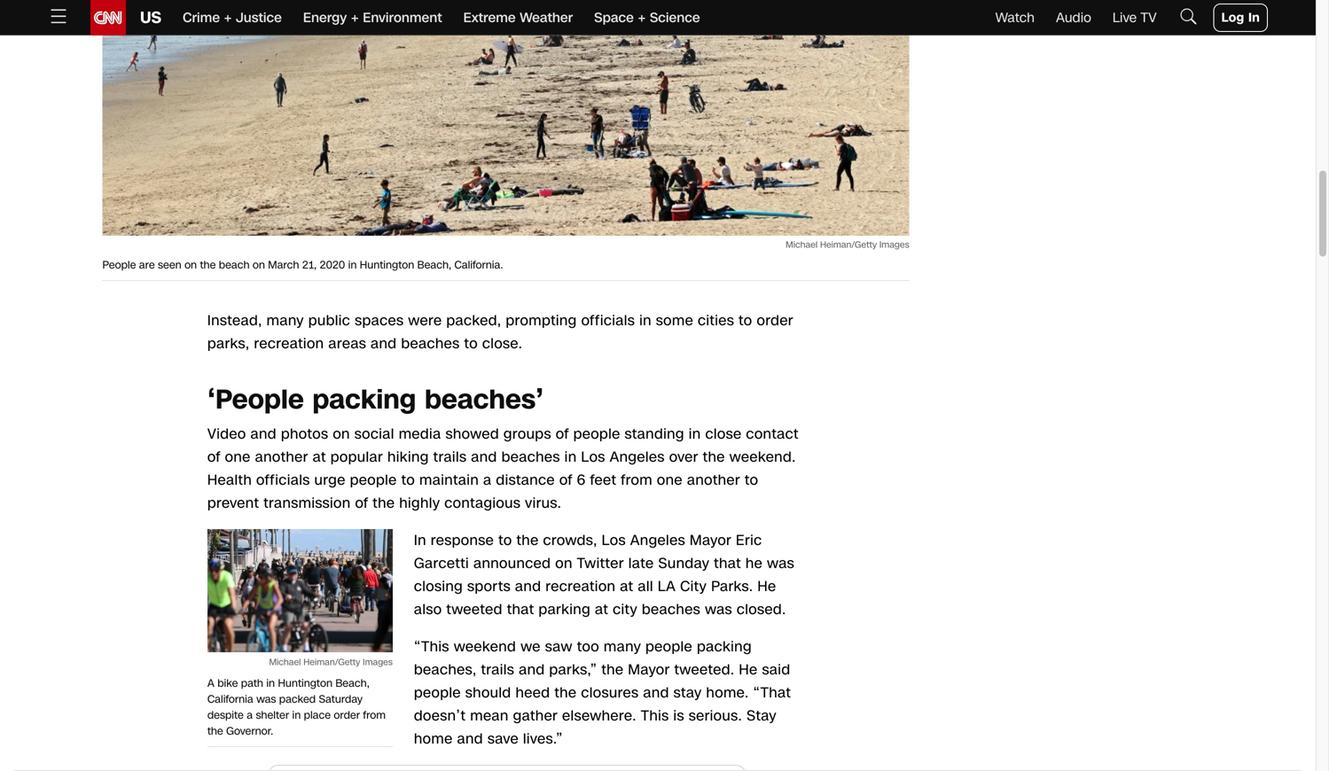 Task type: locate. For each thing, give the bounding box(es) containing it.
the inside a bike path in huntington beach, california was packed saturday despite a shelter in place order from the governor.
[[207, 724, 223, 740]]

beaches,
[[414, 660, 477, 680]]

0 vertical spatial recreation
[[254, 334, 324, 354]]

1 vertical spatial huntington
[[278, 677, 333, 692]]

a bike path in huntington beach, california was packed saturday despite a shelter in place order from the governor. image
[[207, 529, 393, 653]]

1 vertical spatial angeles
[[631, 531, 686, 551]]

on
[[185, 258, 197, 273], [253, 258, 265, 273], [333, 424, 350, 444], [556, 554, 573, 574]]

contact
[[746, 424, 799, 444]]

mayor
[[690, 531, 732, 551], [628, 660, 670, 680]]

1 vertical spatial heiman/getty
[[304, 657, 360, 669]]

instead, many public spaces were packed, prompting officials in some cities to order parks, recreation areas and beaches to close.
[[207, 311, 794, 354]]

0 vertical spatial a
[[483, 470, 492, 490]]

the
[[200, 258, 216, 273], [703, 447, 725, 467], [373, 493, 395, 513], [517, 531, 539, 551], [602, 660, 624, 680], [555, 683, 577, 703], [207, 724, 223, 740]]

live tv
[[1113, 8, 1157, 27]]

1 horizontal spatial michael heiman/getty images
[[786, 238, 910, 251]]

1 + from the left
[[224, 8, 232, 27]]

1 horizontal spatial heiman/getty
[[821, 238, 877, 251]]

1 vertical spatial at
[[620, 577, 634, 597]]

21,
[[302, 258, 317, 273]]

recreation down public
[[254, 334, 324, 354]]

1 horizontal spatial mayor
[[690, 531, 732, 551]]

at left city
[[595, 600, 609, 620]]

tv
[[1141, 8, 1157, 27]]

1 vertical spatial another
[[687, 470, 741, 490]]

"this weekend we saw too many people packing beaches, trails and parks," the mayor tweeted. he said people should heed the closures and stay home. "that doesn't mean gather elsewhere. this is serious. stay home and save lives."
[[414, 637, 792, 749]]

0 horizontal spatial that
[[507, 600, 534, 620]]

6
[[577, 470, 586, 490]]

packing up the tweeted. on the bottom right of page
[[697, 637, 752, 657]]

we
[[521, 637, 541, 657]]

1 horizontal spatial order
[[757, 311, 794, 331]]

to inside in response to the crowds, los angeles mayor eric garcetti announced on twitter late sunday that he was closing sports and recreation at all la city parks. he also tweeted that parking at city beaches was closed.
[[499, 531, 512, 551]]

2 vertical spatial beaches
[[642, 600, 701, 620]]

of right the groups
[[556, 424, 569, 444]]

1 horizontal spatial another
[[687, 470, 741, 490]]

officials up the transmission
[[256, 470, 310, 490]]

order right cities
[[757, 311, 794, 331]]

california.
[[455, 258, 503, 273]]

and down the 'people
[[251, 424, 277, 444]]

2 horizontal spatial at
[[620, 577, 634, 597]]

was up shelter
[[256, 692, 276, 708]]

1 horizontal spatial that
[[714, 554, 742, 574]]

2 + from the left
[[351, 8, 359, 27]]

contagious
[[445, 493, 521, 513]]

1 vertical spatial officials
[[256, 470, 310, 490]]

on down crowds,
[[556, 554, 573, 574]]

order down saturday
[[334, 708, 360, 724]]

1 horizontal spatial images
[[880, 238, 910, 251]]

+ right energy in the left top of the page
[[351, 8, 359, 27]]

areas
[[329, 334, 366, 354]]

order inside the instead, many public spaces were packed, prompting officials in some cities to order parks, recreation areas and beaches to close.
[[757, 311, 794, 331]]

0 horizontal spatial recreation
[[254, 334, 324, 354]]

that up 'we'
[[507, 600, 534, 620]]

0 vertical spatial michael
[[786, 238, 818, 251]]

was down the parks.
[[705, 600, 733, 620]]

0 vertical spatial mayor
[[690, 531, 732, 551]]

people are seen on the beach on march 21, 2020 in huntington beach, california.
[[103, 258, 503, 273]]

in
[[1249, 9, 1261, 26], [414, 531, 427, 551]]

2 horizontal spatial was
[[767, 554, 795, 574]]

+ inside 'link'
[[351, 8, 359, 27]]

environment
[[363, 8, 442, 27]]

closed.
[[737, 600, 786, 620]]

log
[[1222, 9, 1245, 26]]

the up announced
[[517, 531, 539, 551]]

angeles up late
[[631, 531, 686, 551]]

city
[[613, 600, 638, 620]]

huntington right 2020 on the left top
[[360, 258, 415, 273]]

michael heiman/getty images
[[786, 238, 910, 251], [269, 657, 393, 669]]

twitter
[[577, 554, 624, 574]]

in inside log in link
[[1249, 9, 1261, 26]]

officials inside 'people packing beaches' video and photos on social media showed groups of people standing in close contact of one another at popular hiking trails and beaches in los angeles over the weekend. health officials urge people to maintain a distance of 6 feet from one another to prevent transmission of the highly contagious virus.
[[256, 470, 310, 490]]

and inside the instead, many public spaces were packed, prompting officials in some cities to order parks, recreation areas and beaches to close.
[[371, 334, 397, 354]]

that up the parks.
[[714, 554, 742, 574]]

1 vertical spatial in
[[414, 531, 427, 551]]

0 horizontal spatial packing
[[313, 381, 416, 419]]

0 vertical spatial one
[[225, 447, 251, 467]]

some
[[656, 311, 694, 331]]

0 vertical spatial another
[[255, 447, 308, 467]]

1 horizontal spatial beaches
[[502, 447, 560, 467]]

packing
[[313, 381, 416, 419], [697, 637, 752, 657]]

0 vertical spatial in
[[1249, 9, 1261, 26]]

0 vertical spatial beach,
[[418, 258, 452, 273]]

0 horizontal spatial mayor
[[628, 660, 670, 680]]

0 horizontal spatial beach,
[[336, 677, 370, 692]]

0 horizontal spatial beaches
[[401, 334, 460, 354]]

mayor up closures on the bottom of page
[[628, 660, 670, 680]]

"this
[[414, 637, 450, 657]]

images
[[880, 238, 910, 251], [363, 657, 393, 669]]

another down over
[[687, 470, 741, 490]]

instead,
[[207, 311, 262, 331]]

people up feet
[[574, 424, 621, 444]]

at
[[313, 447, 326, 467], [620, 577, 634, 597], [595, 600, 609, 620]]

la
[[658, 577, 676, 597]]

0 horizontal spatial trails
[[434, 447, 467, 467]]

0 vertical spatial officials
[[582, 311, 635, 331]]

1 vertical spatial from
[[363, 708, 386, 724]]

mayor up sunday
[[690, 531, 732, 551]]

1 vertical spatial a
[[247, 708, 253, 724]]

from right place
[[363, 708, 386, 724]]

to down weekend.
[[745, 470, 759, 490]]

packing up social on the left bottom of page
[[313, 381, 416, 419]]

many
[[267, 311, 304, 331], [604, 637, 641, 657]]

0 vertical spatial heiman/getty
[[821, 238, 877, 251]]

beaches down the 'la'
[[642, 600, 701, 620]]

1 horizontal spatial in
[[1249, 9, 1261, 26]]

+ for crime
[[224, 8, 232, 27]]

1 horizontal spatial packing
[[697, 637, 752, 657]]

many right too
[[604, 637, 641, 657]]

crime
[[183, 8, 220, 27]]

michael for california.
[[786, 238, 818, 251]]

1 vertical spatial mayor
[[628, 660, 670, 680]]

in up garcetti
[[414, 531, 427, 551]]

0 vertical spatial los
[[581, 447, 606, 467]]

1 vertical spatial beaches
[[502, 447, 560, 467]]

2 horizontal spatial beaches
[[642, 600, 701, 620]]

+ right space on the left
[[638, 8, 646, 27]]

0 vertical spatial he
[[758, 577, 777, 597]]

2 vertical spatial was
[[256, 692, 276, 708]]

beach, left california.
[[418, 258, 452, 273]]

1 horizontal spatial recreation
[[546, 577, 616, 597]]

virus.
[[525, 493, 562, 513]]

0 horizontal spatial at
[[313, 447, 326, 467]]

a up contagious
[[483, 470, 492, 490]]

heiman/getty for in
[[304, 657, 360, 669]]

the up closures on the bottom of page
[[602, 660, 624, 680]]

recreation up parking
[[546, 577, 616, 597]]

0 horizontal spatial order
[[334, 708, 360, 724]]

eric
[[736, 531, 762, 551]]

1 horizontal spatial from
[[621, 470, 653, 490]]

images for people are seen on the beach on march 21, 2020 in huntington beach, california.
[[880, 238, 910, 251]]

1 horizontal spatial +
[[351, 8, 359, 27]]

and up heed
[[519, 660, 545, 680]]

crowds,
[[543, 531, 598, 551]]

1 vertical spatial beach,
[[336, 677, 370, 692]]

angeles down 'standing'
[[610, 447, 665, 467]]

the down the parks,"
[[555, 683, 577, 703]]

he left the said
[[739, 660, 758, 680]]

los up twitter
[[602, 531, 626, 551]]

heiman/getty
[[821, 238, 877, 251], [304, 657, 360, 669]]

1 vertical spatial was
[[705, 600, 733, 620]]

bike
[[218, 677, 238, 692]]

3 + from the left
[[638, 8, 646, 27]]

1 horizontal spatial beach,
[[418, 258, 452, 273]]

1 horizontal spatial trails
[[481, 660, 515, 680]]

in response to the crowds, los angeles mayor eric garcetti announced on twitter late sunday that he was closing sports and recreation at all la city parks. he also tweeted that parking at city beaches was closed.
[[414, 531, 795, 620]]

0 horizontal spatial a
[[247, 708, 253, 724]]

trails inside 'people packing beaches' video and photos on social media showed groups of people standing in close contact of one another at popular hiking trails and beaches in los angeles over the weekend. health officials urge people to maintain a distance of 6 feet from one another to prevent transmission of the highly contagious virus.
[[434, 447, 467, 467]]

2 vertical spatial at
[[595, 600, 609, 620]]

0 vertical spatial angeles
[[610, 447, 665, 467]]

was right he
[[767, 554, 795, 574]]

shelter
[[256, 708, 289, 724]]

+
[[224, 8, 232, 27], [351, 8, 359, 27], [638, 8, 646, 27]]

from right feet
[[621, 470, 653, 490]]

beaches down the groups
[[502, 447, 560, 467]]

showed
[[446, 424, 499, 444]]

los inside 'people packing beaches' video and photos on social media showed groups of people standing in close contact of one another at popular hiking trails and beaches in los angeles over the weekend. health officials urge people to maintain a distance of 6 feet from one another to prevent transmission of the highly contagious virus.
[[581, 447, 606, 467]]

that
[[714, 554, 742, 574], [507, 600, 534, 620]]

people up the tweeted. on the bottom right of page
[[646, 637, 693, 657]]

officials left some
[[582, 311, 635, 331]]

2 horizontal spatial +
[[638, 8, 646, 27]]

tweeted.
[[675, 660, 735, 680]]

0 vertical spatial from
[[621, 470, 653, 490]]

weather
[[520, 8, 573, 27]]

recreation
[[254, 334, 324, 354], [546, 577, 616, 597]]

closures
[[581, 683, 639, 703]]

the down despite at bottom
[[207, 724, 223, 740]]

despite
[[207, 708, 244, 724]]

0 vertical spatial many
[[267, 311, 304, 331]]

at left all
[[620, 577, 634, 597]]

0 vertical spatial order
[[757, 311, 794, 331]]

+ right crime
[[224, 8, 232, 27]]

1 vertical spatial recreation
[[546, 577, 616, 597]]

said
[[762, 660, 791, 680]]

media
[[399, 424, 441, 444]]

los up feet
[[581, 447, 606, 467]]

many left public
[[267, 311, 304, 331]]

is
[[674, 706, 685, 726]]

beaches inside the instead, many public spaces were packed, prompting officials in some cities to order parks, recreation areas and beaches to close.
[[401, 334, 460, 354]]

from
[[621, 470, 653, 490], [363, 708, 386, 724]]

+ for space
[[638, 8, 646, 27]]

energy + environment
[[303, 8, 442, 27]]

1 horizontal spatial at
[[595, 600, 609, 620]]

a inside 'people packing beaches' video and photos on social media showed groups of people standing in close contact of one another at popular hiking trails and beaches in los angeles over the weekend. health officials urge people to maintain a distance of 6 feet from one another to prevent transmission of the highly contagious virus.
[[483, 470, 492, 490]]

1 horizontal spatial many
[[604, 637, 641, 657]]

one down over
[[657, 470, 683, 490]]

people up doesn't
[[414, 683, 461, 703]]

0 horizontal spatial michael
[[269, 657, 301, 669]]

beaches down were
[[401, 334, 460, 354]]

1 horizontal spatial one
[[657, 470, 683, 490]]

log in link
[[1214, 4, 1269, 32]]

mean
[[470, 706, 509, 726]]

many inside the instead, many public spaces were packed, prompting officials in some cities to order parks, recreation areas and beaches to close.
[[267, 311, 304, 331]]

to right cities
[[739, 311, 753, 331]]

parks,
[[207, 334, 250, 354]]

trails
[[434, 447, 467, 467], [481, 660, 515, 680]]

a up governor.
[[247, 708, 253, 724]]

was
[[767, 554, 795, 574], [705, 600, 733, 620], [256, 692, 276, 708]]

home.
[[707, 683, 749, 703]]

0 horizontal spatial was
[[256, 692, 276, 708]]

1 horizontal spatial was
[[705, 600, 733, 620]]

and
[[371, 334, 397, 354], [251, 424, 277, 444], [471, 447, 497, 467], [515, 577, 541, 597], [519, 660, 545, 680], [643, 683, 670, 703], [457, 729, 483, 749]]

huntington up packed
[[278, 677, 333, 692]]

heiman/getty for california.
[[821, 238, 877, 251]]

0 vertical spatial at
[[313, 447, 326, 467]]

1 horizontal spatial a
[[483, 470, 492, 490]]

0 vertical spatial images
[[880, 238, 910, 251]]

trails up should
[[481, 660, 515, 680]]

to down the packed,
[[464, 334, 478, 354]]

0 vertical spatial michael heiman/getty images
[[786, 238, 910, 251]]

huntington
[[360, 258, 415, 273], [278, 677, 333, 692]]

1 vertical spatial michael heiman/getty images
[[269, 657, 393, 669]]

lives."
[[523, 729, 563, 749]]

in right log
[[1249, 9, 1261, 26]]

weekend
[[454, 637, 516, 657]]

beach, inside a bike path in huntington beach, california was packed saturday despite a shelter in place order from the governor.
[[336, 677, 370, 692]]

trails up the maintain
[[434, 447, 467, 467]]

he up closed.
[[758, 577, 777, 597]]

0 horizontal spatial images
[[363, 657, 393, 669]]

angeles
[[610, 447, 665, 467], [631, 531, 686, 551]]

0 horizontal spatial another
[[255, 447, 308, 467]]

0 vertical spatial trails
[[434, 447, 467, 467]]

"that
[[754, 683, 792, 703]]

at inside 'people packing beaches' video and photos on social media showed groups of people standing in close contact of one another at popular hiking trails and beaches in los angeles over the weekend. health officials urge people to maintain a distance of 6 feet from one another to prevent transmission of the highly contagious virus.
[[313, 447, 326, 467]]

sunday
[[659, 554, 710, 574]]

many inside "this weekend we saw too many people packing beaches, trails and parks," the mayor tweeted. he said people should heed the closures and stay home. "that doesn't mean gather elsewhere. this is serious. stay home and save lives."
[[604, 637, 641, 657]]

watch
[[996, 8, 1035, 27]]

0 horizontal spatial michael heiman/getty images
[[269, 657, 393, 669]]

to up announced
[[499, 531, 512, 551]]

order inside a bike path in huntington beach, california was packed saturday despite a shelter in place order from the governor.
[[334, 708, 360, 724]]

packing inside "this weekend we saw too many people packing beaches, trails and parks," the mayor tweeted. he said people should heed the closures and stay home. "that doesn't mean gather elsewhere. this is serious. stay home and save lives."
[[697, 637, 752, 657]]

1 vertical spatial trails
[[481, 660, 515, 680]]

crime + justice
[[183, 8, 282, 27]]

1 horizontal spatial michael
[[786, 238, 818, 251]]

1 vertical spatial that
[[507, 600, 534, 620]]

the left the "beach"
[[200, 258, 216, 273]]

from inside 'people packing beaches' video and photos on social media showed groups of people standing in close contact of one another at popular hiking trails and beaches in los angeles over the weekend. health officials urge people to maintain a distance of 6 feet from one another to prevent transmission of the highly contagious virus.
[[621, 470, 653, 490]]

close.
[[483, 334, 523, 354]]

1 vertical spatial order
[[334, 708, 360, 724]]

0 vertical spatial packing
[[313, 381, 416, 419]]

'people
[[207, 381, 304, 419]]

path
[[241, 677, 263, 692]]

1 vertical spatial many
[[604, 637, 641, 657]]

1 vertical spatial one
[[657, 470, 683, 490]]

and down spaces
[[371, 334, 397, 354]]

0 horizontal spatial +
[[224, 8, 232, 27]]

one up health
[[225, 447, 251, 467]]

1 vertical spatial michael
[[269, 657, 301, 669]]

at up the urge
[[313, 447, 326, 467]]

recreation inside the instead, many public spaces were packed, prompting officials in some cities to order parks, recreation areas and beaches to close.
[[254, 334, 324, 354]]

0 horizontal spatial in
[[414, 531, 427, 551]]

1 horizontal spatial officials
[[582, 311, 635, 331]]

a
[[207, 677, 215, 692]]

on up popular
[[333, 424, 350, 444]]

1 vertical spatial los
[[602, 531, 626, 551]]

0 horizontal spatial many
[[267, 311, 304, 331]]

0 vertical spatial that
[[714, 554, 742, 574]]

beach, up saturday
[[336, 677, 370, 692]]

to
[[739, 311, 753, 331], [464, 334, 478, 354], [401, 470, 415, 490], [745, 470, 759, 490], [499, 531, 512, 551]]

and down announced
[[515, 577, 541, 597]]

1 vertical spatial images
[[363, 657, 393, 669]]

a
[[483, 470, 492, 490], [247, 708, 253, 724]]

0 horizontal spatial from
[[363, 708, 386, 724]]

stay
[[674, 683, 702, 703]]

another down photos
[[255, 447, 308, 467]]

0 horizontal spatial huntington
[[278, 677, 333, 692]]

people
[[574, 424, 621, 444], [350, 470, 397, 490], [646, 637, 693, 657], [414, 683, 461, 703]]

from inside a bike path in huntington beach, california was packed saturday despite a shelter in place order from the governor.
[[363, 708, 386, 724]]

1 horizontal spatial huntington
[[360, 258, 415, 273]]

on right the "beach"
[[253, 258, 265, 273]]

0 horizontal spatial heiman/getty
[[304, 657, 360, 669]]

0 horizontal spatial officials
[[256, 470, 310, 490]]

response
[[431, 531, 494, 551]]

on inside in response to the crowds, los angeles mayor eric garcetti announced on twitter late sunday that he was closing sports and recreation at all la city parks. he also tweeted that parking at city beaches was closed.
[[556, 554, 573, 574]]



Task type: vqa. For each thing, say whether or not it's contained in the screenshot.
asteroid
no



Task type: describe. For each thing, give the bounding box(es) containing it.
home
[[414, 729, 453, 749]]

angeles inside in response to the crowds, los angeles mayor eric garcetti announced on twitter late sunday that he was closing sports and recreation at all la city parks. he also tweeted that parking at city beaches was closed.
[[631, 531, 686, 551]]

health
[[207, 470, 252, 490]]

beach
[[219, 258, 250, 273]]

feet
[[590, 470, 617, 490]]

space + science link
[[594, 0, 700, 35]]

beaches inside in response to the crowds, los angeles mayor eric garcetti announced on twitter late sunday that he was closing sports and recreation at all la city parks. he also tweeted that parking at city beaches was closed.
[[642, 600, 701, 620]]

angeles inside 'people packing beaches' video and photos on social media showed groups of people standing in close contact of one another at popular hiking trails and beaches in los angeles over the weekend. health officials urge people to maintain a distance of 6 feet from one another to prevent transmission of the highly contagious virus.
[[610, 447, 665, 467]]

and inside in response to the crowds, los angeles mayor eric garcetti announced on twitter late sunday that he was closing sports and recreation at all la city parks. he also tweeted that parking at city beaches was closed.
[[515, 577, 541, 597]]

march
[[268, 258, 299, 273]]

sports
[[468, 577, 511, 597]]

save
[[488, 729, 519, 749]]

us
[[140, 7, 161, 29]]

video
[[207, 424, 246, 444]]

city
[[681, 577, 707, 597]]

0 horizontal spatial one
[[225, 447, 251, 467]]

recreation inside in response to the crowds, los angeles mayor eric garcetti announced on twitter late sunday that he was closing sports and recreation at all la city parks. he also tweeted that parking at city beaches was closed.
[[546, 577, 616, 597]]

people down popular
[[350, 470, 397, 490]]

doesn't
[[414, 706, 466, 726]]

+ for energy
[[351, 8, 359, 27]]

of left 6
[[560, 470, 573, 490]]

images for a bike path in huntington beach, california was packed saturday despite a shelter in place order from the governor.
[[363, 657, 393, 669]]

prompting
[[506, 311, 577, 331]]

photos
[[281, 424, 329, 444]]

mayor inside in response to the crowds, los angeles mayor eric garcetti announced on twitter late sunday that he was closing sports and recreation at all la city parks. he also tweeted that parking at city beaches was closed.
[[690, 531, 732, 551]]

distance
[[496, 470, 555, 490]]

michael for in
[[269, 657, 301, 669]]

he inside in response to the crowds, los angeles mayor eric garcetti announced on twitter late sunday that he was closing sports and recreation at all la city parks. he also tweeted that parking at city beaches was closed.
[[758, 577, 777, 597]]

michael heiman/getty images for in
[[269, 657, 393, 669]]

watch link
[[996, 8, 1035, 27]]

prevent
[[207, 493, 259, 513]]

extreme weather link
[[464, 0, 573, 35]]

crime + justice link
[[183, 0, 282, 35]]

a bike path in huntington beach, california was packed saturday despite a shelter in place order from the governor.
[[207, 677, 386, 740]]

0 vertical spatial huntington
[[360, 258, 415, 273]]

2020
[[320, 258, 345, 273]]

tweeted
[[447, 600, 503, 620]]

spaces
[[355, 311, 404, 331]]

beaches'
[[425, 381, 544, 419]]

justice
[[236, 8, 282, 27]]

of down popular
[[355, 493, 368, 513]]

in inside the instead, many public spaces were packed, prompting officials in some cities to order parks, recreation areas and beaches to close.
[[640, 311, 652, 331]]

search icon image
[[1179, 6, 1200, 27]]

log in
[[1222, 9, 1261, 26]]

all
[[638, 577, 654, 597]]

us link
[[126, 0, 161, 35]]

garcetti
[[414, 554, 469, 574]]

parks.
[[712, 577, 754, 597]]

weekend.
[[730, 447, 796, 467]]

place
[[304, 708, 331, 724]]

california
[[207, 692, 253, 708]]

parks,"
[[549, 660, 597, 680]]

over
[[670, 447, 699, 467]]

serious.
[[689, 706, 743, 726]]

live tv link
[[1113, 8, 1157, 27]]

audio link
[[1057, 8, 1092, 27]]

parking
[[539, 600, 591, 620]]

he inside "this weekend we saw too many people packing beaches, trails and parks," the mayor tweeted. he said people should heed the closures and stay home. "that doesn't mean gather elsewhere. this is serious. stay home and save lives."
[[739, 660, 758, 680]]

on right 'seen' at top left
[[185, 258, 197, 273]]

seen
[[158, 258, 182, 273]]

huntington inside a bike path in huntington beach, california was packed saturday despite a shelter in place order from the governor.
[[278, 677, 333, 692]]

a inside a bike path in huntington beach, california was packed saturday despite a shelter in place order from the governor.
[[247, 708, 253, 724]]

governor.
[[226, 724, 273, 740]]

he
[[746, 554, 763, 574]]

announced
[[474, 554, 551, 574]]

los inside in response to the crowds, los angeles mayor eric garcetti announced on twitter late sunday that he was closing sports and recreation at all la city parks. he also tweeted that parking at city beaches was closed.
[[602, 531, 626, 551]]

in inside in response to the crowds, los angeles mayor eric garcetti announced on twitter late sunday that he was closing sports and recreation at all la city parks. he also tweeted that parking at city beaches was closed.
[[414, 531, 427, 551]]

people are seen on the beach on march 21, 2020 in huntington beach, california. image
[[103, 0, 910, 236]]

'people packing beaches' video and photos on social media showed groups of people standing in close contact of one another at popular hiking trails and beaches in los angeles over the weekend. health officials urge people to maintain a distance of 6 feet from one another to prevent transmission of the highly contagious virus.
[[207, 381, 799, 513]]

packed
[[279, 692, 316, 708]]

michael heiman/getty images for california.
[[786, 238, 910, 251]]

too
[[577, 637, 600, 657]]

heed
[[516, 683, 550, 703]]

hiking
[[388, 447, 429, 467]]

should
[[466, 683, 511, 703]]

was inside a bike path in huntington beach, california was packed saturday despite a shelter in place order from the governor.
[[256, 692, 276, 708]]

energy + environment link
[[303, 0, 442, 35]]

and up this
[[643, 683, 670, 703]]

mayor inside "this weekend we saw too many people packing beaches, trails and parks," the mayor tweeted. he said people should heed the closures and stay home. "that doesn't mean gather elsewhere. this is serious. stay home and save lives."
[[628, 660, 670, 680]]

energy
[[303, 8, 347, 27]]

popular
[[331, 447, 383, 467]]

also
[[414, 600, 442, 620]]

open menu icon image
[[48, 6, 69, 27]]

highly
[[399, 493, 440, 513]]

to down "hiking"
[[401, 470, 415, 490]]

officials inside the instead, many public spaces were packed, prompting officials in some cities to order parks, recreation areas and beaches to close.
[[582, 311, 635, 331]]

0 vertical spatial was
[[767, 554, 795, 574]]

the down close
[[703, 447, 725, 467]]

space + science
[[594, 8, 700, 27]]

groups
[[504, 424, 552, 444]]

closing
[[414, 577, 463, 597]]

and down "showed"
[[471, 447, 497, 467]]

science
[[650, 8, 700, 27]]

cities
[[698, 311, 735, 331]]

saturday
[[319, 692, 363, 708]]

transmission
[[264, 493, 351, 513]]

on inside 'people packing beaches' video and photos on social media showed groups of people standing in close contact of one another at popular hiking trails and beaches in los angeles over the weekend. health officials urge people to maintain a distance of 6 feet from one another to prevent transmission of the highly contagious virus.
[[333, 424, 350, 444]]

trails inside "this weekend we saw too many people packing beaches, trails and parks," the mayor tweeted. he said people should heed the closures and stay home. "that doesn't mean gather elsewhere. this is serious. stay home and save lives."
[[481, 660, 515, 680]]

gather
[[513, 706, 558, 726]]

late
[[629, 554, 654, 574]]

and down "mean"
[[457, 729, 483, 749]]

elsewhere.
[[562, 706, 637, 726]]

the left highly
[[373, 493, 395, 513]]

of down video
[[207, 447, 221, 467]]

the inside in response to the crowds, los angeles mayor eric garcetti announced on twitter late sunday that he was closing sports and recreation at all la city parks. he also tweeted that parking at city beaches was closed.
[[517, 531, 539, 551]]

extreme weather
[[464, 8, 573, 27]]

packing inside 'people packing beaches' video and photos on social media showed groups of people standing in close contact of one another at popular hiking trails and beaches in los angeles over the weekend. health officials urge people to maintain a distance of 6 feet from one another to prevent transmission of the highly contagious virus.
[[313, 381, 416, 419]]

beaches inside 'people packing beaches' video and photos on social media showed groups of people standing in close contact of one another at popular hiking trails and beaches in los angeles over the weekend. health officials urge people to maintain a distance of 6 feet from one another to prevent transmission of the highly contagious virus.
[[502, 447, 560, 467]]

are
[[139, 258, 155, 273]]

packed,
[[447, 311, 502, 331]]



